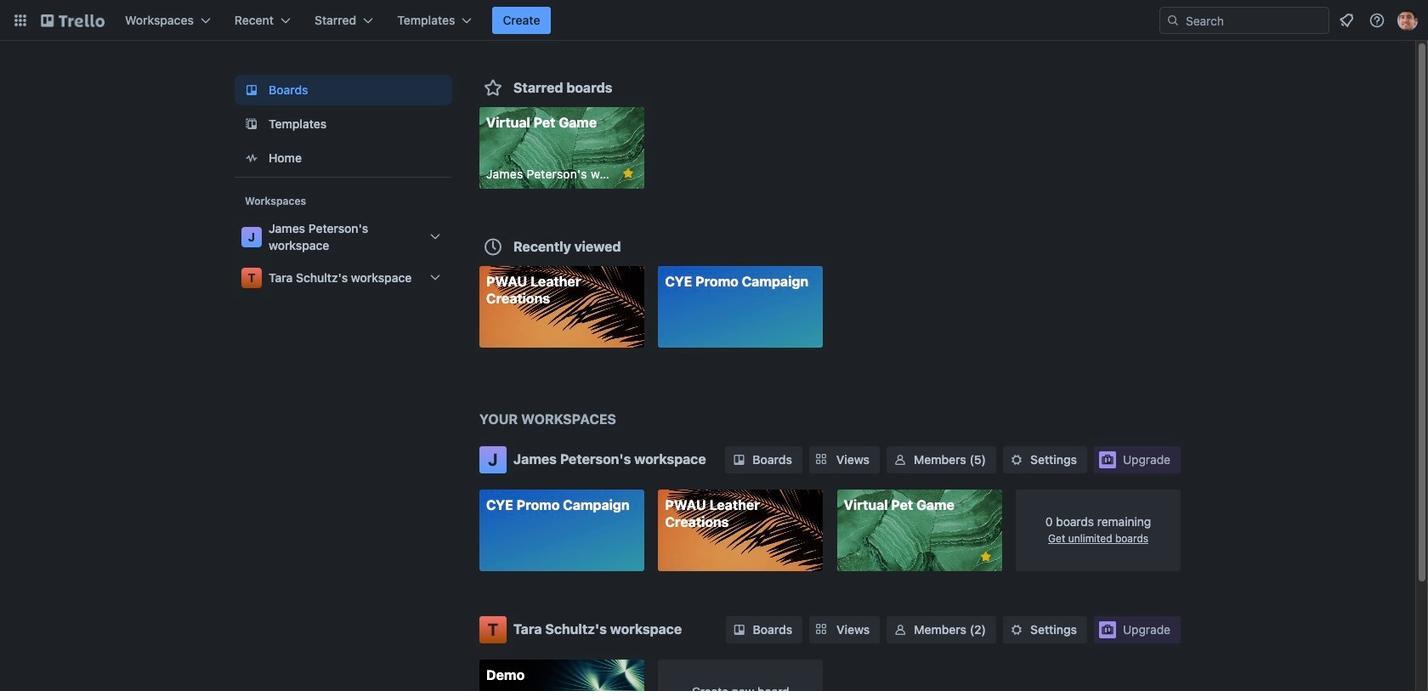 Task type: locate. For each thing, give the bounding box(es) containing it.
primary element
[[0, 0, 1428, 41]]

click to unstar this board. it will be removed from your starred list. image
[[620, 166, 636, 181]]

james peterson (jamespeterson93) image
[[1397, 10, 1418, 31]]

sm image
[[892, 451, 909, 468], [731, 621, 748, 638], [892, 621, 909, 638]]

back to home image
[[41, 7, 105, 34]]

Search field
[[1159, 7, 1329, 34]]

board image
[[241, 80, 262, 100]]

search image
[[1166, 14, 1180, 27]]

open information menu image
[[1369, 12, 1386, 29]]

0 notifications image
[[1336, 10, 1357, 31]]

sm image
[[731, 451, 748, 468], [1008, 451, 1025, 468], [1008, 621, 1025, 638]]



Task type: vqa. For each thing, say whether or not it's contained in the screenshot.
0 Notifications icon
yes



Task type: describe. For each thing, give the bounding box(es) containing it.
home image
[[241, 148, 262, 168]]

template board image
[[241, 114, 262, 134]]



